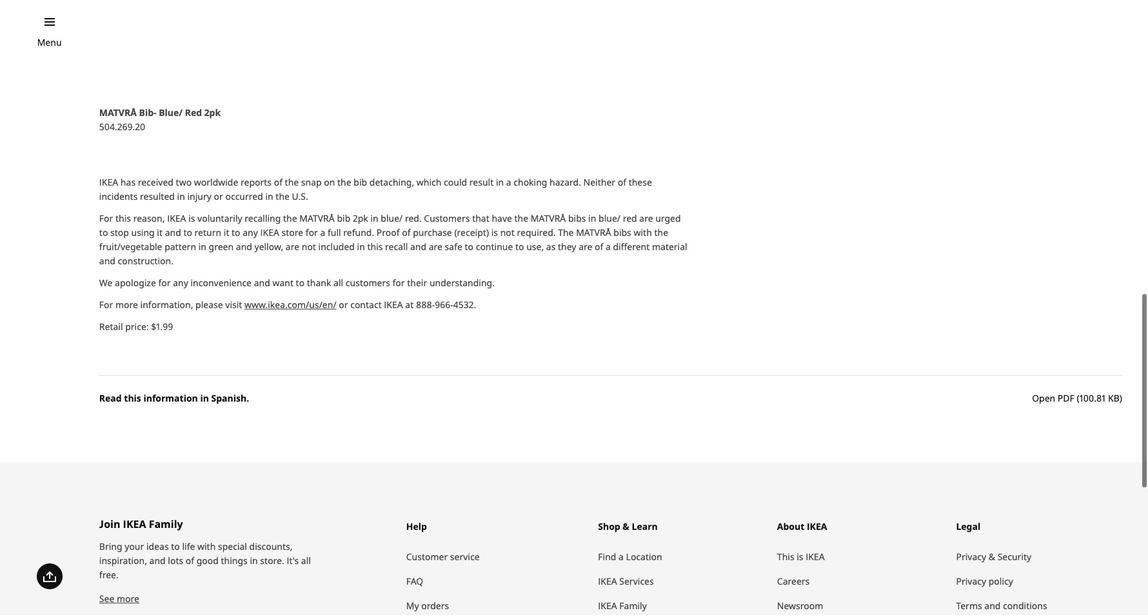 Task type: describe. For each thing, give the bounding box(es) containing it.
in down two on the left top of the page
[[177, 190, 185, 203]]

bring your ideas to life with special discounts, inspiration, and lots of good things in store. it's all free.
[[99, 541, 311, 581]]

retail
[[99, 321, 123, 333]]

matvrå up the required.
[[531, 212, 566, 224]]

this is ikea
[[778, 551, 825, 563]]

in left 'spanish.'
[[200, 392, 209, 404]]

join
[[99, 517, 120, 532]]

they
[[558, 241, 577, 253]]

)
[[1120, 392, 1123, 404]]

to up the 'pattern'
[[184, 226, 192, 239]]

0 horizontal spatial any
[[173, 277, 188, 289]]

purchase
[[413, 226, 452, 239]]

in down 'refund.'
[[357, 241, 365, 253]]

careers link
[[778, 570, 944, 594]]

see
[[99, 593, 114, 605]]

are right "they"
[[579, 241, 593, 253]]

for more information, please visit www.ikea.com/us/en/ or contact ikea at 888-966-4532.
[[99, 299, 476, 311]]

red
[[185, 106, 202, 119]]

1 vertical spatial not
[[302, 241, 316, 253]]

of right "they"
[[595, 241, 604, 253]]

1 it from the left
[[157, 226, 163, 239]]

matvrå right the
[[576, 226, 612, 239]]

and inside bring your ideas to life with special discounts, inspiration, and lots of good things in store. it's all free.
[[149, 555, 166, 567]]

for this reason, ikea is voluntarily recalling the matvrå bib 2pk in blue/ red. customers that have the matvrå bibs in blue/ red are urged to stop using it and to return it to any ikea store for a full refund. proof of purchase (receipt) is not required. the matvrå bibs with the fruit/vegetable pattern in green and yellow, are not included in this recall and are safe to continue to use, as they are of a different material and construction.
[[99, 212, 688, 267]]

this for for this reason, ikea is voluntarily recalling the matvrå bib 2pk in blue/ red. customers that have the matvrå bibs in blue/ red are urged to stop using it and to return it to any ikea store for a full refund. proof of purchase (receipt) is not required. the matvrå bibs with the fruit/vegetable pattern in green and yellow, are not included in this recall and are safe to continue to use, as they are of a different material and construction.
[[116, 212, 131, 224]]

pdf
[[1058, 392, 1075, 404]]

voluntarily
[[198, 212, 242, 224]]

use,
[[527, 241, 544, 253]]

open
[[1033, 392, 1056, 404]]

could
[[444, 176, 467, 188]]

0 vertical spatial bibs
[[569, 212, 586, 224]]

find a location
[[598, 551, 663, 563]]

ikea services
[[598, 575, 654, 588]]

proof
[[377, 226, 400, 239]]

required.
[[517, 226, 556, 239]]

are down store
[[286, 241, 300, 253]]

fruit/vegetable
[[99, 241, 162, 253]]

in inside bring your ideas to life with special discounts, inspiration, and lots of good things in store. it's all free.
[[250, 555, 258, 567]]

this
[[778, 551, 795, 563]]

to left use,
[[516, 241, 524, 253]]

newsroom
[[778, 600, 824, 612]]

1 vertical spatial this
[[368, 241, 383, 253]]

lots
[[168, 555, 183, 567]]

newsroom link
[[778, 594, 944, 616]]

the up store
[[283, 212, 297, 224]]

this for read this information in spanish.
[[124, 392, 141, 404]]

matvrå up full at the left top of the page
[[300, 212, 335, 224]]

1 blue/ from the left
[[381, 212, 403, 224]]

has
[[121, 176, 136, 188]]

we apologize for any inconvenience and want to thank all customers for their understanding.
[[99, 277, 495, 289]]

2pk inside matvrå bib- blue/ red 2pk 504.269.20
[[204, 106, 221, 119]]

customer
[[406, 551, 448, 563]]

www.ikea.com/us/en/ link
[[245, 299, 337, 311]]

faq
[[406, 575, 424, 588]]

services
[[620, 575, 654, 588]]

of down red.
[[402, 226, 411, 239]]

or inside the ikea has received two worldwide reports of the snap on the bib detaching, which could result in a choking hazard. neither of these incidents resulted in injury or occurred in the u.s.
[[214, 190, 223, 203]]

privacy for privacy & security
[[957, 551, 987, 563]]

with inside for this reason, ikea is voluntarily recalling the matvrå bib 2pk in blue/ red. customers that have the matvrå bibs in blue/ red are urged to stop using it and to return it to any ikea store for a full refund. proof of purchase (receipt) is not required. the matvrå bibs with the fruit/vegetable pattern in green and yellow, are not included in this recall and are safe to continue to use, as they are of a different material and construction.
[[634, 226, 652, 239]]

ikea inside the ikea has received two worldwide reports of the snap on the bib detaching, which could result in a choking hazard. neither of these incidents resulted in injury or occurred in the u.s.
[[99, 176, 118, 188]]

privacy & security link
[[957, 545, 1123, 570]]

1 vertical spatial or
[[339, 299, 348, 311]]

u.s.
[[292, 190, 308, 203]]

ikea right 'this'
[[806, 551, 825, 563]]

1 horizontal spatial bibs
[[614, 226, 632, 239]]

ikea up yellow,
[[260, 226, 279, 239]]

red.
[[405, 212, 422, 224]]

any inside for this reason, ikea is voluntarily recalling the matvrå bib 2pk in blue/ red. customers that have the matvrå bibs in blue/ red are urged to stop using it and to return it to any ikea store for a full refund. proof of purchase (receipt) is not required. the matvrå bibs with the fruit/vegetable pattern in green and yellow, are not included in this recall and are safe to continue to use, as they are of a different material and construction.
[[243, 226, 258, 239]]

privacy policy
[[957, 575, 1014, 588]]

to up green
[[232, 226, 240, 239]]

in up proof
[[371, 212, 379, 224]]

contact
[[351, 299, 382, 311]]

www.ikea.com/us/en/
[[245, 299, 337, 311]]

a inside the ikea has received two worldwide reports of the snap on the bib detaching, which could result in a choking hazard. neither of these incidents resulted in injury or occurred in the u.s.
[[506, 176, 512, 188]]

using
[[131, 226, 155, 239]]

1 horizontal spatial not
[[501, 226, 515, 239]]

customer service
[[406, 551, 480, 563]]

menu button
[[37, 35, 62, 50]]

reports
[[241, 176, 272, 188]]

ikea left at
[[384, 299, 403, 311]]

this is ikea link
[[778, 545, 944, 570]]

we
[[99, 277, 113, 289]]

a left different
[[606, 241, 611, 253]]

open pdf ( 100.81 kb )
[[1033, 392, 1123, 404]]

menu
[[37, 36, 62, 48]]

careers
[[778, 575, 810, 588]]

ikea down find
[[598, 575, 617, 588]]

yellow,
[[255, 241, 283, 253]]

ikea has received two worldwide reports of the snap on the bib detaching, which could result in a choking hazard. neither of these incidents resulted in injury or occurred in the u.s.
[[99, 176, 652, 203]]

for for for more information, please visit www.ikea.com/us/en/ or contact ikea at 888-966-4532.
[[99, 299, 113, 311]]

for for for this reason, ikea is voluntarily recalling the matvrå bib 2pk in blue/ red. customers that have the matvrå bibs in blue/ red are urged to stop using it and to return it to any ikea store for a full refund. proof of purchase (receipt) is not required. the matvrå bibs with the fruit/vegetable pattern in green and yellow, are not included in this recall and are safe to continue to use, as they are of a different material and construction.
[[99, 212, 113, 224]]

my orders link
[[406, 594, 586, 616]]

the right on
[[338, 176, 352, 188]]

customer service link
[[406, 545, 586, 570]]

spanish.
[[211, 392, 249, 404]]

snap
[[301, 176, 322, 188]]

ikea down ikea services
[[598, 600, 617, 612]]

reason,
[[133, 212, 165, 224]]

privacy for privacy policy
[[957, 575, 987, 588]]

information
[[144, 392, 198, 404]]

included
[[319, 241, 355, 253]]

888-
[[416, 299, 435, 311]]

incidents
[[99, 190, 138, 203]]

in right result
[[496, 176, 504, 188]]

the
[[558, 226, 574, 239]]

as
[[547, 241, 556, 253]]

orders
[[422, 600, 449, 612]]

find a location link
[[598, 545, 765, 570]]

return
[[195, 226, 221, 239]]

to down (receipt)
[[465, 241, 474, 253]]

family inside ikea family link
[[620, 600, 647, 612]]

terms and conditions
[[957, 600, 1048, 612]]

worldwide
[[194, 176, 238, 188]]

at
[[406, 299, 414, 311]]

different
[[613, 241, 650, 253]]

to inside bring your ideas to life with special discounts, inspiration, and lots of good things in store. it's all free.
[[171, 541, 180, 553]]

full
[[328, 226, 341, 239]]

the up u.s.
[[285, 176, 299, 188]]

refund.
[[344, 226, 374, 239]]

ikea right reason, at the left
[[167, 212, 186, 224]]

terms
[[957, 600, 983, 612]]

visit
[[225, 299, 242, 311]]

more for for
[[116, 299, 138, 311]]

discounts,
[[249, 541, 293, 553]]

ikea up your
[[123, 517, 146, 532]]

ideas
[[146, 541, 169, 553]]

life
[[182, 541, 195, 553]]

1 vertical spatial is
[[492, 226, 498, 239]]



Task type: vqa. For each thing, say whether or not it's contained in the screenshot.


Task type: locate. For each thing, give the bounding box(es) containing it.
choking
[[514, 176, 548, 188]]

pattern
[[165, 241, 196, 253]]

all inside bring your ideas to life with special discounts, inspiration, and lots of good things in store. it's all free.
[[301, 555, 311, 567]]

a left full at the left top of the page
[[320, 226, 326, 239]]

are right 'red'
[[640, 212, 653, 224]]

bibs
[[569, 212, 586, 224], [614, 226, 632, 239]]

to
[[99, 226, 108, 239], [184, 226, 192, 239], [232, 226, 240, 239], [465, 241, 474, 253], [516, 241, 524, 253], [296, 277, 305, 289], [171, 541, 180, 553]]

1 horizontal spatial bib
[[354, 176, 367, 188]]

any up information,
[[173, 277, 188, 289]]

hazard.
[[550, 176, 581, 188]]

2 horizontal spatial for
[[393, 277, 405, 289]]

1 horizontal spatial for
[[306, 226, 318, 239]]

bibs down 'red'
[[614, 226, 632, 239]]

the left u.s.
[[276, 190, 290, 203]]

my orders
[[406, 600, 449, 612]]

find
[[598, 551, 617, 563]]

the
[[285, 176, 299, 188], [338, 176, 352, 188], [276, 190, 290, 203], [283, 212, 297, 224], [515, 212, 529, 224], [655, 226, 669, 239]]

in left the store.
[[250, 555, 258, 567]]

policy
[[989, 575, 1014, 588]]

for up information,
[[158, 277, 171, 289]]

it's
[[287, 555, 299, 567]]

all
[[334, 277, 343, 289], [301, 555, 311, 567]]

504.269.20
[[99, 121, 145, 133]]

0 vertical spatial not
[[501, 226, 515, 239]]

faq link
[[406, 570, 586, 594]]

2pk
[[204, 106, 221, 119], [353, 212, 368, 224]]

bib inside for this reason, ikea is voluntarily recalling the matvrå bib 2pk in blue/ red. customers that have the matvrå bibs in blue/ red are urged to stop using it and to return it to any ikea store for a full refund. proof of purchase (receipt) is not required. the matvrå bibs with the fruit/vegetable pattern in green and yellow, are not included in this recall and are safe to continue to use, as they are of a different material and construction.
[[337, 212, 351, 224]]

all right the 'it's'
[[301, 555, 311, 567]]

for left the their
[[393, 277, 405, 289]]

service
[[450, 551, 480, 563]]

0 horizontal spatial for
[[158, 277, 171, 289]]

privacy left & on the bottom of the page
[[957, 551, 987, 563]]

0 vertical spatial or
[[214, 190, 223, 203]]

0 vertical spatial all
[[334, 277, 343, 289]]

for inside for this reason, ikea is voluntarily recalling the matvrå bib 2pk in blue/ red. customers that have the matvrå bibs in blue/ red are urged to stop using it and to return it to any ikea store for a full refund. proof of purchase (receipt) is not required. the matvrå bibs with the fruit/vegetable pattern in green and yellow, are not included in this recall and are safe to continue to use, as they are of a different material and construction.
[[306, 226, 318, 239]]

read
[[99, 392, 122, 404]]

special
[[218, 541, 247, 553]]

their
[[407, 277, 427, 289]]

terms and conditions link
[[957, 594, 1123, 616]]

0 horizontal spatial 2pk
[[204, 106, 221, 119]]

1 vertical spatial all
[[301, 555, 311, 567]]

and up we
[[99, 255, 116, 267]]

it up green
[[224, 226, 229, 239]]

and left want
[[254, 277, 270, 289]]

for right store
[[306, 226, 318, 239]]

to left 'stop'
[[99, 226, 108, 239]]

material
[[652, 241, 688, 253]]

it right using
[[157, 226, 163, 239]]

2 blue/ from the left
[[599, 212, 621, 224]]

kb
[[1109, 392, 1120, 404]]

family down "services"
[[620, 600, 647, 612]]

stop
[[110, 226, 129, 239]]

the right have
[[515, 212, 529, 224]]

resulted
[[140, 190, 175, 203]]

things
[[221, 555, 248, 567]]

of left these
[[618, 176, 627, 188]]

1 vertical spatial more
[[117, 593, 139, 605]]

1 vertical spatial bibs
[[614, 226, 632, 239]]

inconvenience
[[191, 277, 252, 289]]

urged
[[656, 212, 681, 224]]

this right read
[[124, 392, 141, 404]]

store
[[282, 226, 303, 239]]

in down neither
[[589, 212, 597, 224]]

2 for from the top
[[99, 299, 113, 311]]

and right green
[[236, 241, 252, 253]]

with up the good
[[197, 541, 216, 553]]

1 horizontal spatial 2pk
[[353, 212, 368, 224]]

retail price: $1.99
[[99, 321, 173, 333]]

2pk up 'refund.'
[[353, 212, 368, 224]]

0 horizontal spatial it
[[157, 226, 163, 239]]

0 horizontal spatial bib
[[337, 212, 351, 224]]

this
[[116, 212, 131, 224], [368, 241, 383, 253], [124, 392, 141, 404]]

or left contact
[[339, 299, 348, 311]]

0 vertical spatial is
[[189, 212, 195, 224]]

1 horizontal spatial or
[[339, 299, 348, 311]]

0 horizontal spatial blue/
[[381, 212, 403, 224]]

0 vertical spatial this
[[116, 212, 131, 224]]

a right find
[[619, 551, 624, 563]]

0 horizontal spatial is
[[189, 212, 195, 224]]

thank
[[307, 277, 331, 289]]

0 vertical spatial with
[[634, 226, 652, 239]]

more down the apologize
[[116, 299, 138, 311]]

join ikea family
[[99, 517, 183, 532]]

2pk right red
[[204, 106, 221, 119]]

matvrå
[[99, 106, 137, 119], [300, 212, 335, 224], [531, 212, 566, 224], [576, 226, 612, 239]]

0 horizontal spatial all
[[301, 555, 311, 567]]

0 horizontal spatial or
[[214, 190, 223, 203]]

and right "terms"
[[985, 600, 1001, 612]]

0 vertical spatial bib
[[354, 176, 367, 188]]

and down ideas
[[149, 555, 166, 567]]

privacy up "terms"
[[957, 575, 987, 588]]

1 vertical spatial bib
[[337, 212, 351, 224]]

matvrå up 504.269.20 at left top
[[99, 106, 137, 119]]

1 horizontal spatial it
[[224, 226, 229, 239]]

blue/
[[159, 106, 183, 119]]

0 vertical spatial more
[[116, 299, 138, 311]]

1 horizontal spatial all
[[334, 277, 343, 289]]

privacy policy link
[[957, 570, 1123, 594]]

1 horizontal spatial blue/
[[599, 212, 621, 224]]

0 vertical spatial any
[[243, 226, 258, 239]]

customers
[[346, 277, 390, 289]]

1 horizontal spatial is
[[492, 226, 498, 239]]

bib-
[[139, 106, 157, 119]]

want
[[273, 277, 294, 289]]

blue/ left 'red'
[[599, 212, 621, 224]]

2pk inside for this reason, ikea is voluntarily recalling the matvrå bib 2pk in blue/ red. customers that have the matvrå bibs in blue/ red are urged to stop using it and to return it to any ikea store for a full refund. proof of purchase (receipt) is not required. the matvrå bibs with the fruit/vegetable pattern in green and yellow, are not included in this recall and are safe to continue to use, as they are of a different material and construction.
[[353, 212, 368, 224]]

0 horizontal spatial bibs
[[569, 212, 586, 224]]

not down have
[[501, 226, 515, 239]]

neither
[[584, 176, 616, 188]]

bibs up the
[[569, 212, 586, 224]]

for inside for this reason, ikea is voluntarily recalling the matvrå bib 2pk in blue/ red. customers that have the matvrå bibs in blue/ red are urged to stop using it and to return it to any ikea store for a full refund. proof of purchase (receipt) is not required. the matvrå bibs with the fruit/vegetable pattern in green and yellow, are not included in this recall and are safe to continue to use, as they are of a different material and construction.
[[99, 212, 113, 224]]

any down recalling
[[243, 226, 258, 239]]

2 privacy from the top
[[957, 575, 987, 588]]

free.
[[99, 569, 119, 581]]

1 for from the top
[[99, 212, 113, 224]]

is up return
[[189, 212, 195, 224]]

$1.99
[[151, 321, 173, 333]]

good
[[197, 555, 219, 567]]

bib right on
[[354, 176, 367, 188]]

security
[[998, 551, 1032, 563]]

for up 'stop'
[[99, 212, 113, 224]]

0 vertical spatial 2pk
[[204, 106, 221, 119]]

these
[[629, 176, 652, 188]]

price:
[[125, 321, 149, 333]]

is
[[189, 212, 195, 224], [492, 226, 498, 239], [797, 551, 804, 563]]

or
[[214, 190, 223, 203], [339, 299, 348, 311]]

2 horizontal spatial is
[[797, 551, 804, 563]]

ikea family link
[[598, 594, 765, 616]]

in down return
[[199, 241, 207, 253]]

bib inside the ikea has received two worldwide reports of the snap on the bib detaching, which could result in a choking hazard. neither of these incidents resulted in injury or occurred in the u.s.
[[354, 176, 367, 188]]

occurred
[[226, 190, 263, 203]]

inspiration,
[[99, 555, 147, 567]]

a left choking
[[506, 176, 512, 188]]

of down life
[[186, 555, 194, 567]]

or down worldwide
[[214, 190, 223, 203]]

more for see
[[117, 593, 139, 605]]

are down purchase
[[429, 241, 443, 253]]

1 horizontal spatial with
[[634, 226, 652, 239]]

with up different
[[634, 226, 652, 239]]

see more link
[[99, 593, 139, 605]]

for down we
[[99, 299, 113, 311]]

1 privacy from the top
[[957, 551, 987, 563]]

and up the 'pattern'
[[165, 226, 181, 239]]

for
[[306, 226, 318, 239], [158, 277, 171, 289], [393, 277, 405, 289]]

2 it from the left
[[224, 226, 229, 239]]

see more
[[99, 593, 139, 605]]

0 vertical spatial privacy
[[957, 551, 987, 563]]

2 vertical spatial this
[[124, 392, 141, 404]]

in down reports
[[266, 190, 273, 203]]

bib up full at the left top of the page
[[337, 212, 351, 224]]

and down purchase
[[410, 241, 427, 253]]

1 horizontal spatial any
[[243, 226, 258, 239]]

of right reports
[[274, 176, 283, 188]]

0 horizontal spatial family
[[149, 517, 183, 532]]

1 vertical spatial family
[[620, 600, 647, 612]]

more right see
[[117, 593, 139, 605]]

1 vertical spatial 2pk
[[353, 212, 368, 224]]

1 horizontal spatial family
[[620, 600, 647, 612]]

this down proof
[[368, 241, 383, 253]]

966-
[[435, 299, 454, 311]]

family up ideas
[[149, 517, 183, 532]]

all right thank
[[334, 277, 343, 289]]

injury
[[187, 190, 212, 203]]

this up 'stop'
[[116, 212, 131, 224]]

red
[[623, 212, 637, 224]]

customers
[[424, 212, 470, 224]]

to left life
[[171, 541, 180, 553]]

100.81
[[1080, 392, 1106, 404]]

0 vertical spatial family
[[149, 517, 183, 532]]

please
[[196, 299, 223, 311]]

1 vertical spatial with
[[197, 541, 216, 553]]

0 horizontal spatial with
[[197, 541, 216, 553]]

with inside bring your ideas to life with special discounts, inspiration, and lots of good things in store. it's all free.
[[197, 541, 216, 553]]

ikea
[[99, 176, 118, 188], [167, 212, 186, 224], [260, 226, 279, 239], [384, 299, 403, 311], [123, 517, 146, 532], [806, 551, 825, 563], [598, 575, 617, 588], [598, 600, 617, 612]]

of inside bring your ideas to life with special discounts, inspiration, and lots of good things in store. it's all free.
[[186, 555, 194, 567]]

is right 'this'
[[797, 551, 804, 563]]

0 vertical spatial for
[[99, 212, 113, 224]]

1 vertical spatial any
[[173, 277, 188, 289]]

a
[[506, 176, 512, 188], [320, 226, 326, 239], [606, 241, 611, 253], [619, 551, 624, 563]]

the down urged
[[655, 226, 669, 239]]

is up the continue
[[492, 226, 498, 239]]

which
[[417, 176, 442, 188]]

ikea up incidents
[[99, 176, 118, 188]]

0 horizontal spatial not
[[302, 241, 316, 253]]

blue/ up proof
[[381, 212, 403, 224]]

to right want
[[296, 277, 305, 289]]

apologize
[[115, 277, 156, 289]]

1 vertical spatial for
[[99, 299, 113, 311]]

ikea family
[[598, 600, 647, 612]]

that
[[473, 212, 490, 224]]

1 vertical spatial privacy
[[957, 575, 987, 588]]

safe
[[445, 241, 463, 253]]

not down store
[[302, 241, 316, 253]]

family
[[149, 517, 183, 532], [620, 600, 647, 612]]

(
[[1077, 392, 1080, 404]]

location
[[626, 551, 663, 563]]

on
[[324, 176, 335, 188]]

matvrå inside matvrå bib- blue/ red 2pk 504.269.20
[[99, 106, 137, 119]]

2 vertical spatial is
[[797, 551, 804, 563]]



